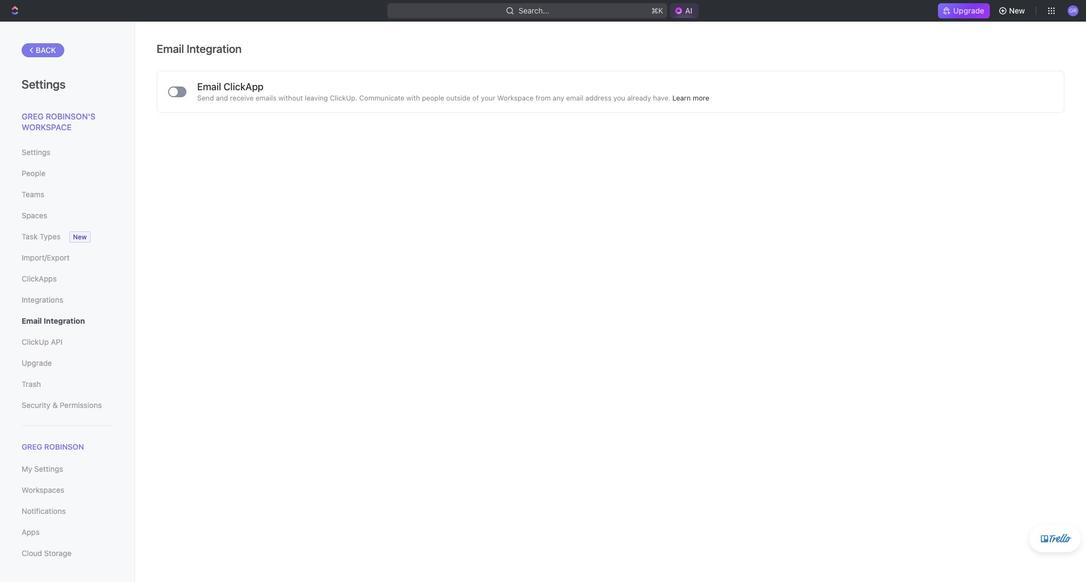 Task type: vqa. For each thing, say whether or not it's contained in the screenshot.
ClickUp.
yes



Task type: locate. For each thing, give the bounding box(es) containing it.
1 horizontal spatial upgrade
[[953, 6, 984, 15]]

apps link
[[22, 523, 113, 542]]

with
[[406, 93, 420, 102]]

teams
[[22, 190, 44, 199]]

task types
[[22, 232, 61, 241]]

1 vertical spatial email integration
[[22, 316, 85, 325]]

security & permissions
[[22, 400, 102, 410]]

spaces link
[[22, 206, 113, 225]]

greg up my
[[22, 442, 42, 451]]

0 vertical spatial workspace
[[497, 93, 534, 102]]

settings link
[[22, 143, 113, 162]]

0 horizontal spatial workspace
[[22, 122, 72, 132]]

settings right my
[[34, 464, 63, 474]]

upgrade down clickup
[[22, 358, 52, 367]]

upgrade left new button
[[953, 6, 984, 15]]

0 vertical spatial email
[[157, 42, 184, 55]]

robinson
[[44, 442, 84, 451]]

workspaces link
[[22, 481, 113, 499]]

people
[[422, 93, 444, 102]]

workspaces
[[22, 485, 64, 495]]

integration up clickapp
[[187, 42, 242, 55]]

and
[[216, 93, 228, 102]]

clickapp
[[224, 81, 264, 92]]

people link
[[22, 164, 113, 183]]

leaving
[[305, 93, 328, 102]]

0 vertical spatial greg
[[22, 111, 44, 121]]

workspace right your
[[497, 93, 534, 102]]

people
[[22, 169, 45, 178]]

2 greg from the top
[[22, 442, 42, 451]]

of
[[472, 93, 479, 102]]

clickapps
[[22, 274, 57, 283]]

greg for greg robinson
[[22, 442, 42, 451]]

upgrade link left new button
[[938, 3, 990, 18]]

import/export link
[[22, 249, 113, 267]]

email
[[157, 42, 184, 55], [197, 81, 221, 92], [22, 316, 42, 325]]

0 vertical spatial upgrade
[[953, 6, 984, 15]]

without
[[279, 93, 303, 102]]

ai button
[[670, 3, 699, 18]]

greg inside greg robinson's workspace
[[22, 111, 44, 121]]

1 horizontal spatial workspace
[[497, 93, 534, 102]]

0 vertical spatial upgrade link
[[938, 3, 990, 18]]

settings up people
[[22, 148, 50, 157]]

greg
[[22, 111, 44, 121], [22, 442, 42, 451]]

settings down back link in the left of the page
[[22, 77, 66, 91]]

greg left robinson's
[[22, 111, 44, 121]]

integration
[[187, 42, 242, 55], [44, 316, 85, 325]]

workspace
[[497, 93, 534, 102], [22, 122, 72, 132]]

1 vertical spatial upgrade
[[22, 358, 52, 367]]

0 horizontal spatial integration
[[44, 316, 85, 325]]

1 vertical spatial new
[[73, 233, 87, 241]]

emails
[[256, 93, 277, 102]]

email integration
[[157, 42, 242, 55], [22, 316, 85, 325]]

have.
[[653, 93, 671, 102]]

teams link
[[22, 185, 113, 204]]

0 vertical spatial integration
[[187, 42, 242, 55]]

1 vertical spatial integration
[[44, 316, 85, 325]]

communicate
[[359, 93, 405, 102]]

1 vertical spatial email
[[197, 81, 221, 92]]

integrations link
[[22, 291, 113, 309]]

more
[[693, 93, 710, 102]]

integrations
[[22, 295, 63, 304]]

email integration up "api"
[[22, 316, 85, 325]]

notifications
[[22, 506, 66, 516]]

2 horizontal spatial email
[[197, 81, 221, 92]]

1 vertical spatial workspace
[[22, 122, 72, 132]]

clickup.
[[330, 93, 357, 102]]

greg robinson
[[22, 442, 84, 451]]

email inside settings element
[[22, 316, 42, 325]]

new inside settings element
[[73, 233, 87, 241]]

0 horizontal spatial upgrade link
[[22, 354, 113, 372]]

1 horizontal spatial integration
[[187, 42, 242, 55]]

gr
[[1069, 7, 1077, 14]]

0 horizontal spatial new
[[73, 233, 87, 241]]

⌘k
[[651, 6, 663, 15]]

1 greg from the top
[[22, 111, 44, 121]]

integration down integrations link
[[44, 316, 85, 325]]

1 horizontal spatial new
[[1009, 6, 1025, 15]]

0 vertical spatial new
[[1009, 6, 1025, 15]]

security
[[22, 400, 50, 410]]

settings
[[22, 77, 66, 91], [22, 148, 50, 157], [34, 464, 63, 474]]

0 horizontal spatial email
[[22, 316, 42, 325]]

email integration link
[[22, 312, 113, 330]]

ai
[[685, 6, 693, 15]]

email integration up send
[[157, 42, 242, 55]]

clickup api link
[[22, 333, 113, 351]]

new button
[[994, 2, 1032, 19]]

0 horizontal spatial email integration
[[22, 316, 85, 325]]

1 vertical spatial greg
[[22, 442, 42, 451]]

gr button
[[1065, 2, 1082, 19]]

0 vertical spatial email integration
[[157, 42, 242, 55]]

new
[[1009, 6, 1025, 15], [73, 233, 87, 241]]

upgrade link up trash link
[[22, 354, 113, 372]]

my settings link
[[22, 460, 113, 478]]

workspace inside greg robinson's workspace
[[22, 122, 72, 132]]

workspace down robinson's
[[22, 122, 72, 132]]

upgrade link
[[938, 3, 990, 18], [22, 354, 113, 372]]

2 vertical spatial email
[[22, 316, 42, 325]]

upgrade
[[953, 6, 984, 15], [22, 358, 52, 367]]

0 horizontal spatial upgrade
[[22, 358, 52, 367]]

cloud
[[22, 549, 42, 558]]

permissions
[[60, 400, 102, 410]]

task
[[22, 232, 38, 241]]



Task type: describe. For each thing, give the bounding box(es) containing it.
workspace inside email clickapp send and receive emails without leaving clickup. communicate with people outside of your workspace from any email address you already have. learn more
[[497, 93, 534, 102]]

storage
[[44, 549, 72, 558]]

clickup api
[[22, 337, 63, 346]]

send
[[197, 93, 214, 102]]

my settings
[[22, 464, 63, 474]]

trash link
[[22, 375, 113, 393]]

email clickapp send and receive emails without leaving clickup. communicate with people outside of your workspace from any email address you already have. learn more
[[197, 81, 710, 102]]

spaces
[[22, 211, 47, 220]]

from
[[536, 93, 551, 102]]

greg for greg robinson's workspace
[[22, 111, 44, 121]]

robinson's
[[46, 111, 96, 121]]

email
[[566, 93, 584, 102]]

trash
[[22, 379, 41, 389]]

1 horizontal spatial upgrade link
[[938, 3, 990, 18]]

new inside button
[[1009, 6, 1025, 15]]

1 horizontal spatial email integration
[[157, 42, 242, 55]]

notifications link
[[22, 502, 113, 521]]

learn
[[673, 93, 691, 102]]

you
[[614, 93, 625, 102]]

your
[[481, 93, 495, 102]]

receive
[[230, 93, 254, 102]]

1 horizontal spatial email
[[157, 42, 184, 55]]

&
[[52, 400, 58, 410]]

any
[[553, 93, 564, 102]]

types
[[40, 232, 61, 241]]

import/export
[[22, 253, 70, 262]]

integration inside settings element
[[44, 316, 85, 325]]

email inside email clickapp send and receive emails without leaving clickup. communicate with people outside of your workspace from any email address you already have. learn more
[[197, 81, 221, 92]]

clickup
[[22, 337, 49, 346]]

address
[[585, 93, 612, 102]]

clickapps link
[[22, 270, 113, 288]]

apps
[[22, 528, 40, 537]]

cloud storage
[[22, 549, 72, 558]]

2 vertical spatial settings
[[34, 464, 63, 474]]

settings element
[[0, 22, 135, 582]]

already
[[627, 93, 651, 102]]

1 vertical spatial upgrade link
[[22, 354, 113, 372]]

search...
[[518, 6, 549, 15]]

upgrade inside settings element
[[22, 358, 52, 367]]

1 vertical spatial settings
[[22, 148, 50, 157]]

0 vertical spatial settings
[[22, 77, 66, 91]]

greg robinson's workspace
[[22, 111, 96, 132]]

security & permissions link
[[22, 396, 113, 415]]

back
[[36, 45, 56, 55]]

my
[[22, 464, 32, 474]]

outside
[[446, 93, 470, 102]]

back link
[[22, 43, 64, 57]]

learn more link
[[673, 93, 710, 102]]

api
[[51, 337, 63, 346]]

email integration inside settings element
[[22, 316, 85, 325]]

cloud storage link
[[22, 544, 113, 563]]



